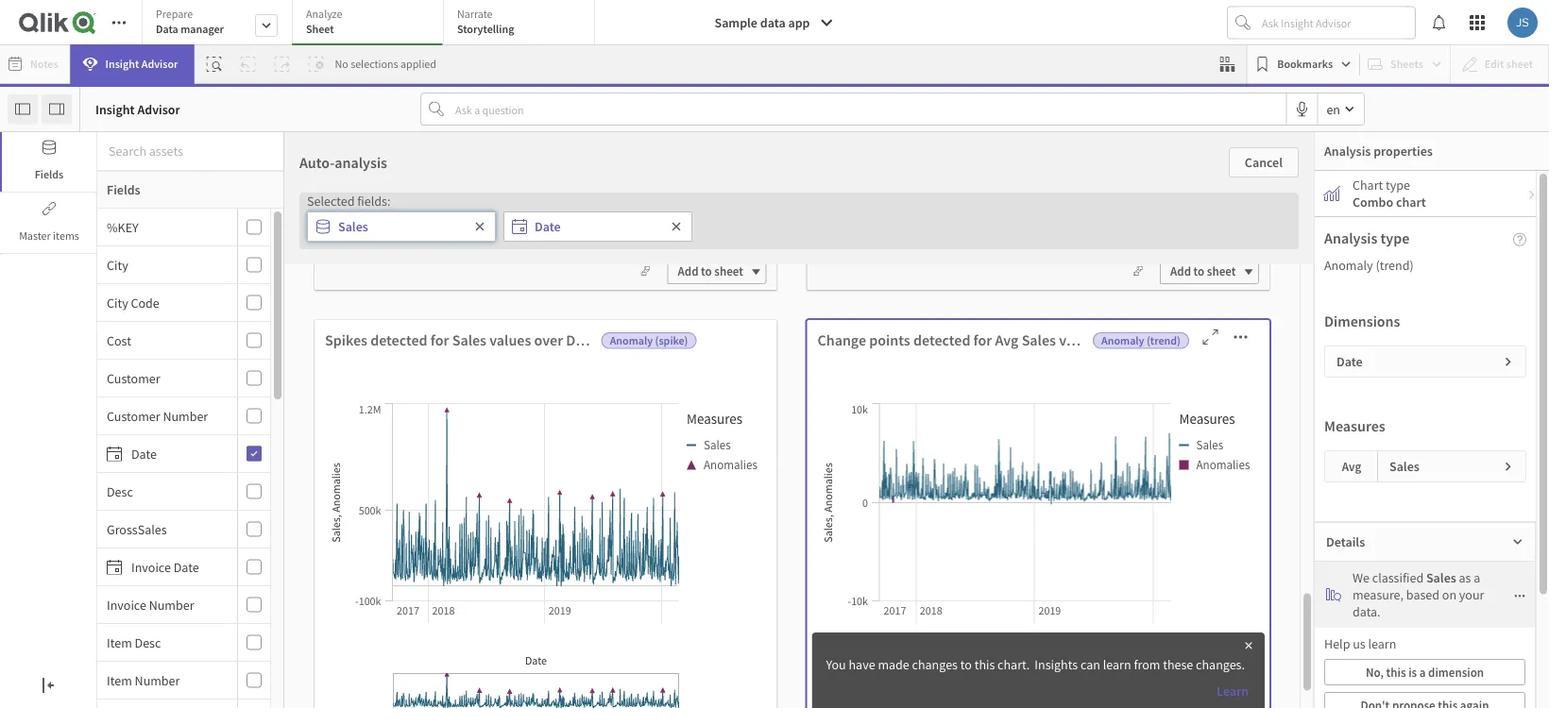 Task type: vqa. For each thing, say whether or not it's contained in the screenshot.
changes.
yes



Task type: describe. For each thing, give the bounding box(es) containing it.
bookmarks
[[1278, 57, 1334, 71]]

found
[[680, 522, 713, 539]]

add to sheet for 2nd add to sheet button from the right
[[678, 263, 744, 279]]

this inside you have made changes to this chart. insights can learn from these changes. learn
[[975, 657, 995, 674]]

start
[[1076, 468, 1101, 485]]

to left get
[[725, 213, 745, 241]]

avg inside button
[[1343, 459, 1362, 474]]

data.
[[1353, 604, 1381, 621]]

you have made changes to this chart. insights can learn from these changes. learn
[[826, 657, 1249, 700]]

selections tool image
[[1220, 57, 1235, 72]]

analysis properties
[[1325, 143, 1433, 160]]

sheet. for analytics
[[1029, 522, 1062, 539]]

, for spikes detected for sales values over date
[[328, 513, 343, 518]]

date inside date menu item
[[131, 446, 157, 463]]

in
[[779, 468, 789, 485]]

Ask a question text field
[[452, 94, 1287, 124]]

data inside button
[[761, 14, 786, 31]]

choose an option below to get started adding to this sheet... application
[[0, 0, 1550, 709]]

sample
[[715, 14, 758, 31]]

create new analytics
[[952, 430, 1086, 449]]

a for have
[[756, 430, 763, 449]]

insights inside . save any insights you discover to this sheet.
[[437, 548, 480, 565]]

anomaly for change points detected for avg sales values over date
[[1102, 334, 1145, 348]]

date inside invoice date menu item
[[174, 559, 199, 576]]

prepare data manager
[[156, 7, 224, 36]]

this left sheet...
[[949, 213, 985, 241]]

use
[[936, 468, 960, 485]]

find new insights in the data using
[[680, 468, 870, 485]]

new inside to start creating visualizations and build your new sheet.
[[1003, 522, 1026, 539]]

no,
[[1366, 665, 1384, 680]]

any
[[602, 519, 622, 536]]

explore for explore the data
[[478, 430, 527, 449]]

selected fields:
[[307, 193, 391, 210]]

we
[[1353, 570, 1370, 587]]

learn link
[[1212, 682, 1255, 701]]

item desc menu item
[[97, 625, 270, 662]]

your inside the explore your data directly or let qlik generate insights for you with
[[477, 468, 502, 485]]

is
[[1409, 665, 1418, 680]]

choose
[[492, 213, 562, 241]]

cancel button
[[1229, 147, 1299, 178]]

a inside button
[[1420, 665, 1427, 680]]

selections
[[351, 57, 398, 71]]

customer number
[[107, 408, 208, 425]]

1 horizontal spatial sheet
[[1018, 470, 1047, 485]]

item number menu item
[[97, 662, 270, 700]]

0 horizontal spatial the
[[530, 430, 552, 449]]

menu inside choose an option below to get started adding to this sheet... application
[[97, 209, 284, 709]]

dimension
[[1429, 665, 1485, 680]]

cancel
[[1245, 154, 1283, 171]]

to up full screen icon on the top
[[1194, 263, 1205, 279]]

hide assets image
[[15, 102, 30, 117]]

full screen image
[[1196, 328, 1226, 347]]

1 horizontal spatial fields
[[107, 181, 140, 198]]

as a measure, based on your data.
[[1353, 570, 1485, 621]]

customer button
[[97, 370, 233, 387]]

city code menu item
[[97, 284, 270, 322]]

sample data app button
[[704, 8, 846, 38]]

0 vertical spatial small image
[[1504, 356, 1515, 368]]

%key menu item
[[97, 209, 270, 247]]

properties
[[1374, 143, 1433, 160]]

1 master items button from the left
[[0, 194, 96, 253]]

can inside you have made changes to this chart. insights can learn from these changes. learn
[[1081, 657, 1101, 674]]

this inside . any found insights can be saved to this sheet.
[[849, 522, 870, 539]]

customer number menu item
[[97, 398, 270, 436]]

1 horizontal spatial anomaly (trend)
[[1325, 257, 1414, 274]]

have
[[849, 657, 876, 674]]

storytelling
[[457, 22, 514, 36]]

analytics
[[1027, 430, 1086, 449]]

2 add to sheet button from the left
[[1161, 258, 1260, 285]]

your inside as a measure, based on your data.
[[1460, 587, 1485, 604]]

customer number button
[[97, 408, 233, 425]]

insight advisor inside 'dropdown button'
[[105, 57, 178, 71]]

prepare
[[156, 7, 193, 21]]

1 vertical spatial anomaly (trend)
[[1102, 334, 1181, 348]]

help
[[1325, 636, 1351, 653]]

narrate
[[457, 7, 493, 21]]

city for city code
[[107, 294, 128, 311]]

details
[[1327, 534, 1366, 551]]

invoice for invoice number
[[107, 597, 146, 614]]

advisor up discover
[[515, 520, 554, 536]]

insights
[[1035, 657, 1078, 674]]

analyze sheet
[[306, 7, 343, 36]]

1 horizontal spatial learn
[[1369, 636, 1397, 653]]

0 horizontal spatial sheet
[[715, 263, 744, 279]]

items
[[53, 229, 79, 243]]

advisor up be
[[783, 495, 821, 511]]

cost button
[[97, 332, 233, 349]]

classified
[[1373, 570, 1424, 587]]

1 vertical spatial insight advisor
[[95, 101, 180, 118]]

2 values from the left
[[1060, 331, 1101, 350]]

applied
[[401, 57, 437, 71]]

number for customer number
[[163, 408, 208, 425]]

find
[[680, 468, 704, 485]]

grosssales
[[107, 521, 167, 538]]

combo chart image
[[1325, 186, 1340, 201]]

insight advisor button
[[70, 44, 194, 84]]

and
[[1055, 497, 1076, 514]]

smart search image
[[206, 57, 222, 72]]

change
[[818, 331, 867, 350]]

more image
[[1226, 328, 1256, 347]]

2 detected from the left
[[914, 331, 971, 350]]

your inside to start creating visualizations and build your new sheet.
[[975, 522, 1000, 539]]

new for find
[[707, 468, 730, 485]]

invoice number menu item
[[97, 587, 270, 625]]

date menu item
[[97, 436, 270, 473]]

or
[[576, 468, 588, 485]]

invoice for invoice date
[[131, 559, 171, 576]]

type for chart
[[1386, 177, 1411, 194]]

insights left in in the bottom right of the page
[[733, 468, 776, 485]]

directly
[[532, 468, 573, 485]]

0 horizontal spatial (trend)
[[1147, 334, 1181, 348]]

combo
[[1353, 194, 1394, 211]]

code
[[131, 294, 160, 311]]

narrate storytelling
[[457, 7, 514, 36]]

changes
[[912, 657, 958, 674]]

measures
[[1325, 417, 1386, 436]]

sheet. for data
[[592, 548, 625, 565]]

1 horizontal spatial the
[[792, 468, 810, 485]]

chart.
[[998, 657, 1030, 674]]

2 add from the left
[[1171, 263, 1192, 279]]

2 over from the left
[[1104, 331, 1133, 350]]

2 vertical spatial insight advisor
[[476, 520, 554, 536]]

0 vertical spatial small image
[[1527, 189, 1539, 201]]

invoice date menu item
[[97, 549, 270, 587]]

analyze
[[306, 7, 343, 21]]

city button
[[97, 257, 233, 274]]

save
[[572, 519, 599, 536]]

from
[[1134, 657, 1161, 674]]

have a question?
[[720, 430, 830, 449]]

help image
[[1514, 232, 1527, 246]]

on
[[1443, 587, 1457, 604]]

change points detected for avg sales values over date
[[818, 331, 1166, 350]]

%key button
[[97, 219, 233, 236]]

help us learn
[[1325, 636, 1397, 653]]

us
[[1353, 636, 1366, 653]]

invoice date button
[[97, 559, 233, 576]]

explore for explore your data directly or let qlik generate insights for you with
[[433, 468, 474, 485]]

to right adding
[[925, 213, 945, 241]]

0 horizontal spatial for
[[431, 331, 449, 350]]

ask
[[725, 495, 743, 511]]

desc button
[[97, 483, 233, 500]]

0 horizontal spatial fields
[[35, 167, 64, 182]]

made
[[878, 657, 910, 674]]

en
[[1327, 101, 1341, 118]]

explore the data
[[478, 430, 584, 449]]

1 detected from the left
[[371, 331, 428, 350]]

explore your data directly or let qlik generate insights for you with
[[433, 468, 629, 511]]

2 horizontal spatial sheet
[[1208, 263, 1236, 279]]

choose an option below to get started adding to this sheet...
[[492, 213, 1058, 241]]

be
[[784, 522, 798, 539]]

item number
[[107, 672, 180, 689]]

analysis for analysis properties
[[1325, 143, 1372, 160]]

grosssales button
[[97, 521, 233, 538]]

0 vertical spatial avg
[[996, 331, 1019, 350]]

cost
[[107, 332, 131, 349]]



Task type: locate. For each thing, give the bounding box(es) containing it.
avg
[[996, 331, 1019, 350], [1343, 459, 1362, 474]]

to start creating visualizations and build your new sheet.
[[930, 468, 1108, 539]]

can right insights
[[1081, 657, 1101, 674]]

sheet. down any
[[592, 548, 625, 565]]

deselect field image
[[474, 221, 486, 232]]

for
[[431, 331, 449, 350], [974, 331, 993, 350], [547, 494, 562, 511]]

sample data app
[[715, 14, 810, 31]]

2 horizontal spatial anomaly
[[1325, 257, 1374, 274]]

data inside the explore your data directly or let qlik generate insights for you with
[[505, 468, 529, 485]]

1 horizontal spatial (trend)
[[1376, 257, 1414, 274]]

data up 'or'
[[555, 430, 584, 449]]

date down grosssales menu item
[[174, 559, 199, 576]]

1 horizontal spatial explore
[[478, 430, 527, 449]]

the up directly
[[530, 430, 552, 449]]

0 vertical spatial learn
[[1369, 636, 1397, 653]]

anomaly left full screen icon on the top
[[1102, 334, 1145, 348]]

explore up generate
[[433, 468, 474, 485]]

2 horizontal spatial your
[[1460, 587, 1485, 604]]

2 horizontal spatial for
[[974, 331, 993, 350]]

you inside . save any insights you discover to this sheet.
[[482, 548, 503, 565]]

you
[[826, 657, 846, 674]]

analyze image
[[1327, 588, 1342, 603]]

fields up master items
[[35, 167, 64, 182]]

number inside menu item
[[149, 597, 194, 614]]

2 master items button from the left
[[2, 194, 96, 253]]

0 vertical spatial your
[[477, 468, 502, 485]]

0 vertical spatial can
[[761, 522, 781, 539]]

master
[[19, 229, 51, 243]]

chart
[[1397, 194, 1427, 211]]

small image
[[1504, 356, 1515, 368], [1515, 591, 1526, 602]]

new right find
[[707, 468, 730, 485]]

customer for customer
[[107, 370, 160, 387]]

type down chart
[[1381, 229, 1410, 248]]

sheet. inside to start creating visualizations and build your new sheet.
[[1029, 522, 1062, 539]]

date left full screen icon on the top
[[1136, 331, 1166, 350]]

below
[[662, 213, 720, 241]]

this
[[949, 213, 985, 241], [849, 522, 870, 539], [569, 548, 589, 565], [975, 657, 995, 674], [1387, 665, 1407, 680]]

1 , from the left
[[328, 513, 343, 518]]

your right on
[[1460, 587, 1485, 604]]

customer down customer button on the bottom of page
[[107, 408, 160, 425]]

date button
[[97, 446, 233, 463]]

1 vertical spatial desc
[[135, 635, 161, 652]]

app
[[789, 14, 810, 31]]

can inside . any found insights can be saved to this sheet.
[[761, 522, 781, 539]]

city code button
[[97, 294, 233, 311]]

1 values from the left
[[490, 331, 531, 350]]

analysis up chart
[[1325, 143, 1372, 160]]

your
[[477, 468, 502, 485], [975, 522, 1000, 539], [1460, 587, 1485, 604]]

0 vertical spatial customer
[[107, 370, 160, 387]]

a
[[756, 430, 763, 449], [1475, 570, 1481, 587], [1420, 665, 1427, 680]]

add to sheet up full screen icon on the top
[[1171, 263, 1236, 279]]

1 horizontal spatial can
[[1081, 657, 1101, 674]]

2 analysis from the top
[[1325, 229, 1378, 248]]

for right spikes
[[431, 331, 449, 350]]

1 vertical spatial you
[[482, 548, 503, 565]]

edit sheet
[[994, 470, 1047, 485]]

1 vertical spatial avg
[[1343, 459, 1362, 474]]

date down the customer number
[[131, 446, 157, 463]]

item
[[107, 635, 132, 652], [107, 672, 132, 689]]

data
[[761, 14, 786, 31], [555, 430, 584, 449], [505, 468, 529, 485], [813, 468, 837, 485]]

2 horizontal spatial sheet.
[[1029, 522, 1062, 539]]

0 vertical spatial insight advisor
[[105, 57, 178, 71]]

0 horizontal spatial anomaly (trend)
[[1102, 334, 1181, 348]]

this down any
[[849, 522, 870, 539]]

customer down cost
[[107, 370, 160, 387]]

sheet. inside . save any insights you discover to this sheet.
[[592, 548, 625, 565]]

(trend) left full screen icon on the top
[[1147, 334, 1181, 348]]

spikes
[[325, 331, 368, 350]]

1 customer from the top
[[107, 370, 160, 387]]

your up generate
[[477, 468, 502, 485]]

auto-
[[300, 153, 335, 172]]

tab list inside choose an option below to get started adding to this sheet... application
[[142, 0, 602, 47]]

item number button
[[97, 672, 233, 689]]

tab list
[[142, 0, 602, 47]]

1 horizontal spatial for
[[547, 494, 562, 511]]

1 vertical spatial analysis
[[1325, 229, 1378, 248]]

add to sheet for second add to sheet button
[[1171, 263, 1236, 279]]

0 vertical spatial invoice
[[131, 559, 171, 576]]

fields up %key
[[107, 181, 140, 198]]

a inside as a measure, based on your data.
[[1475, 570, 1481, 587]]

city code
[[107, 294, 160, 311]]

explore up the explore your data directly or let qlik generate insights for you with
[[478, 430, 527, 449]]

sheet. down and
[[1029, 522, 1062, 539]]

let
[[591, 468, 605, 485]]

0 vertical spatial you
[[565, 494, 585, 511]]

0 horizontal spatial .
[[567, 519, 570, 536]]

, for change points detected for avg sales values over date
[[821, 513, 836, 518]]

detected right points on the top
[[914, 331, 971, 350]]

no selections applied
[[335, 57, 437, 71]]

analysis for analysis type
[[1325, 229, 1378, 248]]

sheet right edit
[[1018, 470, 1047, 485]]

insights down directly
[[501, 494, 544, 511]]

item for item desc
[[107, 635, 132, 652]]

(trend) down analysis type
[[1376, 257, 1414, 274]]

this inside . save any insights you discover to this sheet.
[[569, 548, 589, 565]]

number for item number
[[135, 672, 180, 689]]

1 vertical spatial type
[[1381, 229, 1410, 248]]

analysis
[[1325, 143, 1372, 160], [1325, 229, 1378, 248]]

1 horizontal spatial avg
[[1343, 459, 1362, 474]]

0 horizontal spatial explore
[[433, 468, 474, 485]]

2 vertical spatial number
[[135, 672, 180, 689]]

city inside menu item
[[107, 294, 128, 311]]

insight advisor down insight advisor 'dropdown button'
[[95, 101, 180, 118]]

question?
[[767, 430, 830, 449]]

get
[[749, 213, 779, 241]]

edit
[[994, 470, 1016, 485]]

0 horizontal spatial a
[[756, 430, 763, 449]]

invoice up item desc
[[107, 597, 146, 614]]

learn
[[1369, 636, 1397, 653], [1104, 657, 1132, 674]]

invoice date
[[131, 559, 199, 576]]

for right points on the top
[[974, 331, 993, 350]]

create
[[952, 430, 994, 449]]

invoice number button
[[97, 597, 233, 614]]

new for create
[[997, 430, 1024, 449]]

1 vertical spatial customer
[[107, 408, 160, 425]]

number down item desc button
[[135, 672, 180, 689]]

to inside . any found insights can be saved to this sheet.
[[835, 522, 847, 539]]

can left be
[[761, 522, 781, 539]]

sheet
[[715, 263, 744, 279], [1208, 263, 1236, 279], [1018, 470, 1047, 485]]

detected right spikes
[[371, 331, 428, 350]]

data
[[156, 22, 178, 36]]

this down save
[[569, 548, 589, 565]]

1 add from the left
[[678, 263, 699, 279]]

auto-analysis
[[300, 153, 387, 172]]

you left discover
[[482, 548, 503, 565]]

1 add to sheet from the left
[[678, 263, 744, 279]]

2 customer from the top
[[107, 408, 160, 425]]

date left anomaly (spike)
[[566, 331, 596, 350]]

city inside menu item
[[107, 257, 128, 274]]

1 vertical spatial city
[[107, 294, 128, 311]]

. for question?
[[834, 494, 837, 511]]

0 horizontal spatial add
[[678, 263, 699, 279]]

values
[[490, 331, 531, 350], [1060, 331, 1101, 350]]

learn inside you have made changes to this chart. insights can learn from these changes. learn
[[1104, 657, 1132, 674]]

0 vertical spatial type
[[1386, 177, 1411, 194]]

1 horizontal spatial sheet.
[[758, 548, 792, 565]]

1 horizontal spatial values
[[1060, 331, 1101, 350]]

analysis down combo
[[1325, 229, 1378, 248]]

new
[[997, 430, 1024, 449], [707, 468, 730, 485], [1003, 522, 1026, 539]]

creating
[[930, 497, 975, 514]]

date left an
[[535, 218, 561, 235]]

customer for customer number
[[107, 408, 160, 425]]

close image
[[1244, 641, 1255, 652]]

data left directly
[[505, 468, 529, 485]]

0 vertical spatial the
[[530, 430, 552, 449]]

number up item desc button
[[149, 597, 194, 614]]

0 horizontal spatial avg
[[996, 331, 1019, 350]]

fields
[[35, 167, 64, 182], [107, 181, 140, 198]]

customer
[[107, 370, 160, 387], [107, 408, 160, 425]]

insights down ask at the left
[[716, 522, 759, 539]]

discover
[[506, 548, 552, 565]]

0 horizontal spatial desc
[[107, 483, 133, 500]]

0 horizontal spatial over
[[534, 331, 563, 350]]

desc up grosssales
[[107, 483, 133, 500]]

1 vertical spatial the
[[792, 468, 810, 485]]

1 add to sheet button from the left
[[668, 258, 767, 285]]

edit image
[[972, 469, 994, 486]]

date down dimensions
[[1337, 353, 1363, 370]]

as
[[1460, 570, 1472, 587]]

1 vertical spatial invoice
[[107, 597, 146, 614]]

1 vertical spatial small image
[[1504, 461, 1515, 473]]

anomaly for spikes detected for sales values over date
[[610, 334, 653, 348]]

2 item from the top
[[107, 672, 132, 689]]

cost menu item
[[97, 322, 270, 360]]

master items button
[[0, 194, 96, 253], [2, 194, 96, 253]]

item down item desc
[[107, 672, 132, 689]]

0 vertical spatial .
[[834, 494, 837, 511]]

this left is
[[1387, 665, 1407, 680]]

master items
[[19, 229, 79, 243]]

build
[[1079, 497, 1108, 514]]

0 vertical spatial item
[[107, 635, 132, 652]]

insight inside 'dropdown button'
[[105, 57, 139, 71]]

. left any
[[834, 494, 837, 511]]

insight advisor up discover
[[476, 520, 554, 536]]

1 item from the top
[[107, 635, 132, 652]]

advisor inside insight advisor 'dropdown button'
[[141, 57, 178, 71]]

0 vertical spatial city
[[107, 257, 128, 274]]

add
[[678, 263, 699, 279], [1171, 263, 1192, 279]]

2 vertical spatial your
[[1460, 587, 1485, 604]]

0 horizontal spatial add to sheet button
[[668, 258, 767, 285]]

for inside the explore your data directly or let qlik generate insights for you with
[[547, 494, 562, 511]]

new right create
[[997, 430, 1024, 449]]

. inside . any found insights can be saved to this sheet.
[[834, 494, 837, 511]]

city down %key
[[107, 257, 128, 274]]

small image for details
[[1513, 537, 1525, 548]]

item for item number
[[107, 672, 132, 689]]

1 horizontal spatial a
[[1420, 665, 1427, 680]]

1 horizontal spatial add to sheet button
[[1161, 258, 1260, 285]]

1 analysis from the top
[[1325, 143, 1372, 160]]

sheet. inside . any found insights can be saved to this sheet.
[[758, 548, 792, 565]]

insights down generate
[[437, 548, 480, 565]]

manager
[[181, 22, 224, 36]]

a right have
[[756, 430, 763, 449]]

item up item number
[[107, 635, 132, 652]]

fields button
[[0, 132, 96, 192], [2, 132, 96, 192], [97, 171, 284, 209]]

generate
[[450, 494, 498, 511]]

0 vertical spatial analysis
[[1325, 143, 1372, 160]]

sheet. down be
[[758, 548, 792, 565]]

chart type combo chart
[[1353, 177, 1427, 211]]

add to sheet down the below
[[678, 263, 744, 279]]

2 vertical spatial small image
[[1513, 537, 1525, 548]]

to inside . save any insights you discover to this sheet.
[[555, 548, 566, 565]]

1 vertical spatial item
[[107, 672, 132, 689]]

a right is
[[1420, 665, 1427, 680]]

0 vertical spatial a
[[756, 430, 763, 449]]

Ask Insight Advisor text field
[[1259, 8, 1416, 38]]

hide properties image
[[49, 102, 64, 117]]

1 horizontal spatial add
[[1171, 263, 1192, 279]]

0 horizontal spatial anomaly
[[610, 334, 653, 348]]

no, this is a dimension
[[1366, 665, 1485, 680]]

over
[[534, 331, 563, 350], [1104, 331, 1133, 350]]

1 horizontal spatial add to sheet
[[1171, 263, 1236, 279]]

city for city
[[107, 257, 128, 274]]

to right saved
[[835, 522, 847, 539]]

your down visualizations
[[975, 522, 1000, 539]]

this left 'chart.'
[[975, 657, 995, 674]]

john smith image
[[1508, 8, 1539, 38]]

1 horizontal spatial you
[[565, 494, 585, 511]]

type for analysis
[[1381, 229, 1410, 248]]

add to sheet button down the below
[[668, 258, 767, 285]]

customer inside menu item
[[107, 408, 160, 425]]

anomaly left the (spike) in the top left of the page
[[610, 334, 653, 348]]

sheet up full screen icon on the top
[[1208, 263, 1236, 279]]

type right chart
[[1386, 177, 1411, 194]]

using
[[840, 468, 870, 485]]

,
[[328, 513, 343, 518], [821, 513, 836, 518]]

insights inside . any found insights can be saved to this sheet.
[[716, 522, 759, 539]]

0 vertical spatial number
[[163, 408, 208, 425]]

city left code
[[107, 294, 128, 311]]

invoice up invoice number
[[131, 559, 171, 576]]

1 horizontal spatial desc
[[135, 635, 161, 652]]

data left using at the right of page
[[813, 468, 837, 485]]

2 vertical spatial new
[[1003, 522, 1026, 539]]

invoice inside menu item
[[107, 597, 146, 614]]

%key
[[107, 219, 139, 236]]

2 horizontal spatial a
[[1475, 570, 1481, 587]]

grosssales menu item
[[97, 511, 270, 549]]

you left with
[[565, 494, 585, 511]]

sheet
[[306, 22, 334, 36]]

0 vertical spatial new
[[997, 430, 1024, 449]]

city menu item
[[97, 247, 270, 284]]

1 vertical spatial small image
[[1515, 591, 1526, 602]]

1 vertical spatial your
[[975, 522, 1000, 539]]

1 horizontal spatial your
[[975, 522, 1000, 539]]

. left save
[[567, 519, 570, 536]]

have
[[720, 430, 753, 449]]

the right in in the bottom right of the page
[[792, 468, 810, 485]]

1 horizontal spatial ,
[[821, 513, 836, 518]]

bookmarks button
[[1251, 49, 1356, 79]]

adding
[[855, 213, 921, 241]]

started
[[783, 213, 850, 241]]

analysis type
[[1325, 229, 1410, 248]]

to right discover
[[555, 548, 566, 565]]

anomaly (trend) left full screen icon on the top
[[1102, 334, 1181, 348]]

0 vertical spatial (trend)
[[1376, 257, 1414, 274]]

1 vertical spatial a
[[1475, 570, 1481, 587]]

explore inside the explore your data directly or let qlik generate insights for you with
[[433, 468, 474, 485]]

2 city from the top
[[107, 294, 128, 311]]

sales
[[338, 218, 368, 235], [452, 331, 487, 350], [1022, 331, 1057, 350], [1390, 458, 1420, 475], [1427, 570, 1457, 587]]

new down visualizations
[[1003, 522, 1026, 539]]

small image
[[1527, 189, 1539, 201], [1504, 461, 1515, 473], [1513, 537, 1525, 548]]

1 vertical spatial number
[[149, 597, 194, 614]]

. for data
[[567, 519, 570, 536]]

0 horizontal spatial add to sheet
[[678, 263, 744, 279]]

date
[[535, 218, 561, 235], [566, 331, 596, 350], [1136, 331, 1166, 350], [1337, 353, 1363, 370], [131, 446, 157, 463], [174, 559, 199, 576]]

desc down invoice number
[[135, 635, 161, 652]]

. inside . save any insights you discover to this sheet.
[[567, 519, 570, 536]]

2 vertical spatial a
[[1420, 665, 1427, 680]]

1 vertical spatial learn
[[1104, 657, 1132, 674]]

number down the customer menu item
[[163, 408, 208, 425]]

customer inside menu item
[[107, 370, 160, 387]]

item desc button
[[97, 635, 233, 652]]

2 add to sheet from the left
[[1171, 263, 1236, 279]]

1 over from the left
[[534, 331, 563, 350]]

menu containing %key
[[97, 209, 284, 709]]

0 horizontal spatial learn
[[1104, 657, 1132, 674]]

number for invoice number
[[149, 597, 194, 614]]

to inside to start creating visualizations and build your new sheet.
[[1062, 468, 1073, 485]]

sheet down the below
[[715, 263, 744, 279]]

to right changes
[[961, 657, 972, 674]]

. any found insights can be saved to this sheet.
[[680, 494, 870, 565]]

0 vertical spatial desc
[[107, 483, 133, 500]]

desc menu item
[[97, 473, 270, 511]]

to inside you have made changes to this chart. insights can learn from these changes. learn
[[961, 657, 972, 674]]

add to sheet
[[678, 263, 744, 279], [1171, 263, 1236, 279]]

1 vertical spatial .
[[567, 519, 570, 536]]

0 horizontal spatial values
[[490, 331, 531, 350]]

0 horizontal spatial you
[[482, 548, 503, 565]]

customer menu item
[[97, 360, 270, 398]]

this inside button
[[1387, 665, 1407, 680]]

1 vertical spatial explore
[[433, 468, 474, 485]]

small image for sales
[[1504, 461, 1515, 473]]

advisor down insight advisor 'dropdown button'
[[137, 101, 180, 118]]

advisor down data
[[141, 57, 178, 71]]

data left app in the right top of the page
[[761, 14, 786, 31]]

to left "start"
[[1062, 468, 1073, 485]]

insight advisor down data
[[105, 57, 178, 71]]

a right as
[[1475, 570, 1481, 587]]

1 city from the top
[[107, 257, 128, 274]]

add to sheet button up full screen icon on the top
[[1161, 258, 1260, 285]]

insights
[[733, 468, 776, 485], [501, 494, 544, 511], [716, 522, 759, 539], [437, 548, 480, 565]]

insights inside the explore your data directly or let qlik generate insights for you with
[[501, 494, 544, 511]]

any
[[840, 494, 860, 511]]

chart
[[1353, 177, 1384, 194]]

to down the below
[[701, 263, 712, 279]]

type inside "chart type combo chart"
[[1386, 177, 1411, 194]]

for down directly
[[547, 494, 562, 511]]

you inside the explore your data directly or let qlik generate insights for you with
[[565, 494, 585, 511]]

1 horizontal spatial detected
[[914, 331, 971, 350]]

1 vertical spatial (trend)
[[1147, 334, 1181, 348]]

1 horizontal spatial .
[[834, 494, 837, 511]]

0 horizontal spatial ,
[[328, 513, 343, 518]]

0 horizontal spatial your
[[477, 468, 502, 485]]

deselect field image
[[671, 221, 682, 232]]

detected
[[371, 331, 428, 350], [914, 331, 971, 350]]

0 horizontal spatial detected
[[371, 331, 428, 350]]

tab list containing prepare
[[142, 0, 602, 47]]

0 vertical spatial anomaly (trend)
[[1325, 257, 1414, 274]]

Search assets text field
[[97, 134, 284, 168]]

1 horizontal spatial over
[[1104, 331, 1133, 350]]

based
[[1407, 587, 1440, 604]]

anomaly (trend) down analysis type
[[1325, 257, 1414, 274]]

learn left from
[[1104, 657, 1132, 674]]

with
[[588, 494, 612, 511]]

2 , from the left
[[821, 513, 836, 518]]

invoice inside menu item
[[131, 559, 171, 576]]

a for as
[[1475, 570, 1481, 587]]

item desc
[[107, 635, 161, 652]]

menu
[[97, 209, 284, 709]]

0 horizontal spatial sheet.
[[592, 548, 625, 565]]

learn right us
[[1369, 636, 1397, 653]]

anomaly down analysis type
[[1325, 257, 1374, 274]]

1 horizontal spatial anomaly
[[1102, 334, 1145, 348]]



